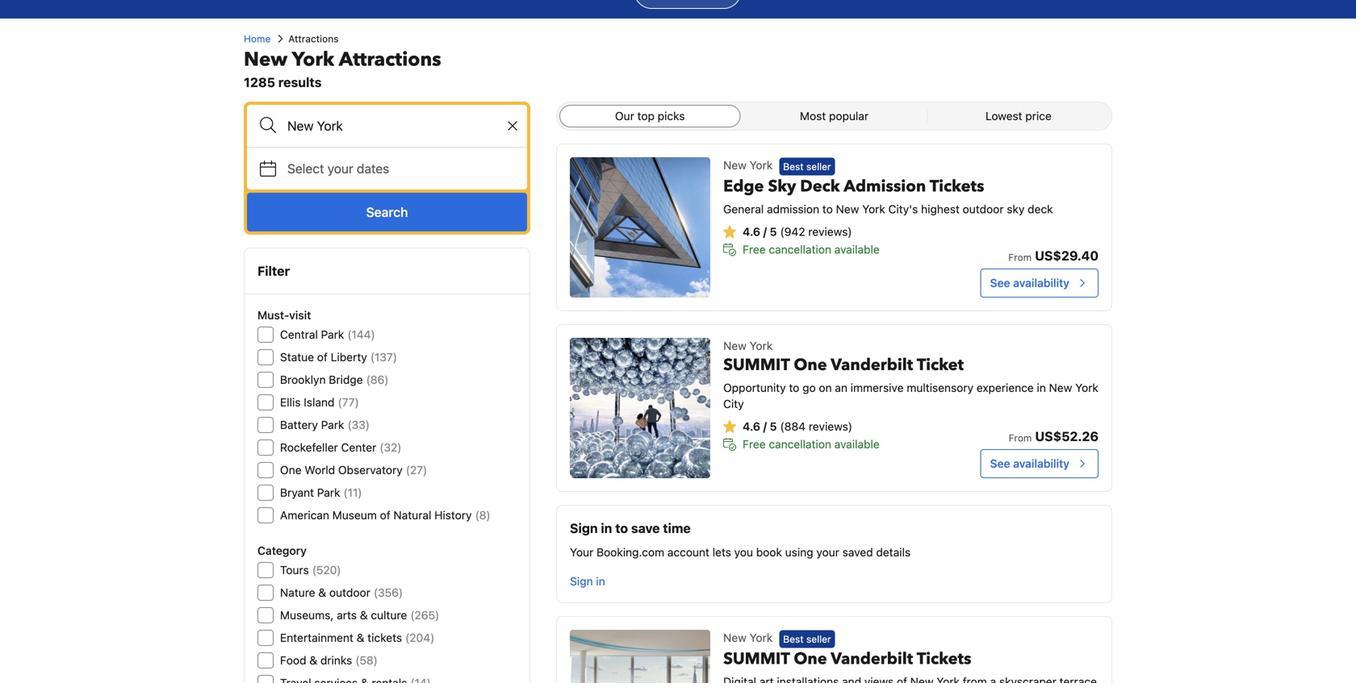 Task type: vqa. For each thing, say whether or not it's contained in the screenshot.


Task type: describe. For each thing, give the bounding box(es) containing it.
in inside new york summit one vanderbilt ticket opportunity to go on an immersive multisensory experience in new york city
[[1037, 382, 1046, 395]]

experience
[[977, 382, 1034, 395]]

search
[[366, 205, 408, 220]]

food & drinks (58)
[[280, 654, 378, 668]]

using
[[785, 546, 814, 560]]

1 horizontal spatial of
[[380, 509, 391, 522]]

(86)
[[366, 373, 389, 387]]

see availability for edge sky deck admission tickets
[[991, 277, 1070, 290]]

4.6 for summit one vanderbilt ticket
[[743, 420, 761, 434]]

central
[[280, 328, 318, 342]]

available for admission
[[835, 243, 880, 256]]

american
[[280, 509, 329, 522]]

details
[[876, 546, 911, 560]]

edge
[[724, 175, 764, 198]]

our top picks
[[615, 109, 685, 123]]

arts
[[337, 609, 357, 623]]

your booking.com account lets you book using your saved details
[[570, 546, 911, 560]]

save
[[631, 521, 660, 537]]

seller for edge sky deck admission tickets
[[807, 161, 831, 172]]

from us$29.40
[[1009, 248, 1099, 264]]

free cancellation available for deck
[[743, 243, 880, 256]]

deck
[[1028, 203, 1053, 216]]

sky
[[1007, 203, 1025, 216]]

history
[[435, 509, 472, 522]]

from for edge sky deck admission tickets
[[1009, 252, 1032, 263]]

best seller for summit one vanderbilt tickets
[[784, 634, 831, 645]]

filter
[[258, 264, 290, 279]]

& right 'arts'
[[360, 609, 368, 623]]

time
[[663, 521, 691, 537]]

availability for edge sky deck admission tickets
[[1014, 277, 1070, 290]]

park for bryant park
[[317, 487, 340, 500]]

0 horizontal spatial of
[[317, 351, 328, 364]]

ellis
[[280, 396, 301, 409]]

immersive
[[851, 382, 904, 395]]

summit one vanderbilt ticket image
[[570, 338, 711, 479]]

& for drinks
[[310, 654, 317, 668]]

sign for sign in
[[570, 575, 593, 589]]

(942
[[780, 225, 806, 238]]

go
[[803, 382, 816, 395]]

seller for summit one vanderbilt tickets
[[807, 634, 831, 645]]

highest
[[921, 203, 960, 216]]

your
[[570, 546, 594, 560]]

Where are you going? search field
[[247, 105, 527, 147]]

central park (144)
[[280, 328, 375, 342]]

most
[[800, 109, 826, 123]]

(204)
[[405, 632, 435, 645]]

/ for summit
[[764, 420, 767, 434]]

select your dates
[[287, 161, 389, 176]]

multisensory
[[907, 382, 974, 395]]

(137)
[[370, 351, 397, 364]]

(11)
[[344, 487, 362, 500]]

5 for deck
[[770, 225, 777, 238]]

tickets
[[368, 632, 402, 645]]

4.6 / 5 (884 reviews)
[[743, 420, 853, 434]]

5 for summit
[[770, 420, 777, 434]]

one world observatory (27)
[[280, 464, 427, 477]]

price
[[1026, 109, 1052, 123]]

us$52.26
[[1036, 429, 1099, 445]]

(58)
[[356, 654, 378, 668]]

american museum of natural history (8)
[[280, 509, 491, 522]]

1 horizontal spatial your
[[817, 546, 840, 560]]

you
[[735, 546, 753, 560]]

culture
[[371, 609, 407, 623]]

edge sky deck admission tickets general admission to new york city's highest outdoor sky deck
[[724, 175, 1053, 216]]

summit one vanderbilt tickets
[[724, 649, 972, 671]]

battery
[[280, 419, 318, 432]]

dates
[[357, 161, 389, 176]]

best seller for edge sky deck admission tickets
[[784, 161, 831, 172]]

center
[[341, 441, 376, 455]]

popular
[[829, 109, 869, 123]]

new york summit one vanderbilt ticket opportunity to go on an immersive multisensory experience in new york city
[[724, 340, 1099, 411]]

on
[[819, 382, 832, 395]]

4.6 for edge sky deck admission tickets
[[743, 225, 761, 238]]

must-visit
[[258, 309, 311, 322]]

free for summit one vanderbilt ticket
[[743, 438, 766, 451]]

(356)
[[374, 587, 403, 600]]

us$29.40
[[1035, 248, 1099, 264]]

cancellation for summit
[[769, 438, 832, 451]]

2 vertical spatial one
[[794, 649, 827, 671]]

rockefeller center (32)
[[280, 441, 402, 455]]

tickets inside edge sky deck admission tickets general admission to new york city's highest outdoor sky deck
[[930, 175, 985, 198]]

sign in to save time
[[570, 521, 691, 537]]

new inside edge sky deck admission tickets general admission to new york city's highest outdoor sky deck
[[836, 203, 860, 216]]

park for battery park
[[321, 419, 344, 432]]

results
[[278, 75, 322, 90]]

home
[[244, 33, 271, 44]]

entertainment
[[280, 632, 354, 645]]

city's
[[889, 203, 918, 216]]

(33)
[[348, 419, 370, 432]]

lowest
[[986, 109, 1023, 123]]

bryant park (11)
[[280, 487, 362, 500]]

our
[[615, 109, 635, 123]]

lets
[[713, 546, 732, 560]]

available for one
[[835, 438, 880, 451]]

new york attractions 1285 results
[[244, 46, 441, 90]]

entertainment & tickets (204)
[[280, 632, 435, 645]]

food
[[280, 654, 306, 668]]

2 vanderbilt from the top
[[831, 649, 913, 671]]

from us$52.26
[[1009, 429, 1099, 445]]

summit inside new york summit one vanderbilt ticket opportunity to go on an immersive multisensory experience in new york city
[[724, 355, 790, 377]]

to for deck
[[823, 203, 833, 216]]

brooklyn
[[280, 373, 326, 387]]

select
[[287, 161, 324, 176]]



Task type: locate. For each thing, give the bounding box(es) containing it.
see availability
[[991, 277, 1070, 290], [991, 457, 1070, 471]]

new
[[244, 46, 288, 73], [724, 159, 747, 172], [836, 203, 860, 216], [724, 340, 747, 353], [1049, 382, 1073, 395], [724, 632, 747, 645]]

of left natural
[[380, 509, 391, 522]]

vanderbilt
[[831, 355, 913, 377], [831, 649, 913, 671]]

1 best seller from the top
[[784, 161, 831, 172]]

to inside edge sky deck admission tickets general admission to new york city's highest outdoor sky deck
[[823, 203, 833, 216]]

5 left the "(884"
[[770, 420, 777, 434]]

& down museums, arts & culture (265)
[[357, 632, 365, 645]]

2 see from the top
[[991, 457, 1011, 471]]

tours (520)
[[280, 564, 341, 577]]

1 vertical spatial your
[[817, 546, 840, 560]]

2 5 from the top
[[770, 420, 777, 434]]

1285
[[244, 75, 275, 90]]

1 vertical spatial best
[[784, 634, 804, 645]]

best for edge sky deck admission tickets
[[784, 161, 804, 172]]

2 cancellation from the top
[[769, 438, 832, 451]]

& right food
[[310, 654, 317, 668]]

4.6 down the general
[[743, 225, 761, 238]]

york
[[292, 46, 334, 73], [750, 159, 773, 172], [863, 203, 886, 216], [750, 340, 773, 353], [1076, 382, 1099, 395], [750, 632, 773, 645]]

lowest price
[[986, 109, 1052, 123]]

1 seller from the top
[[807, 161, 831, 172]]

seller
[[807, 161, 831, 172], [807, 634, 831, 645]]

outdoor up 'arts'
[[329, 587, 371, 600]]

best for summit one vanderbilt tickets
[[784, 634, 804, 645]]

2 horizontal spatial to
[[823, 203, 833, 216]]

0 horizontal spatial outdoor
[[329, 587, 371, 600]]

0 vertical spatial best seller
[[784, 161, 831, 172]]

0 vertical spatial 4.6
[[743, 225, 761, 238]]

2 available from the top
[[835, 438, 880, 451]]

saved
[[843, 546, 873, 560]]

from
[[1009, 252, 1032, 263], [1009, 433, 1032, 444]]

(144)
[[347, 328, 375, 342]]

available down an
[[835, 438, 880, 451]]

1 vertical spatial vanderbilt
[[831, 649, 913, 671]]

1 vertical spatial outdoor
[[329, 587, 371, 600]]

available
[[835, 243, 880, 256], [835, 438, 880, 451]]

(884
[[780, 420, 806, 434]]

1 free from the top
[[743, 243, 766, 256]]

park
[[321, 328, 344, 342], [321, 419, 344, 432], [317, 487, 340, 500]]

1 vertical spatial to
[[789, 382, 800, 395]]

0 vertical spatial vanderbilt
[[831, 355, 913, 377]]

0 horizontal spatial to
[[616, 521, 628, 537]]

1 vertical spatial seller
[[807, 634, 831, 645]]

availability down from us$29.40 at the right
[[1014, 277, 1070, 290]]

see down from us$52.26
[[991, 457, 1011, 471]]

0 vertical spatial park
[[321, 328, 344, 342]]

seller up summit one vanderbilt tickets
[[807, 634, 831, 645]]

an
[[835, 382, 848, 395]]

1 horizontal spatial to
[[789, 382, 800, 395]]

1 vertical spatial see availability
[[991, 457, 1070, 471]]

from left us$29.40
[[1009, 252, 1032, 263]]

reviews) for admission
[[809, 225, 852, 238]]

0 vertical spatial 5
[[770, 225, 777, 238]]

one inside new york summit one vanderbilt ticket opportunity to go on an immersive multisensory experience in new york city
[[794, 355, 827, 377]]

free down the general
[[743, 243, 766, 256]]

booking.com
[[597, 546, 665, 560]]

1 vertical spatial free cancellation available
[[743, 438, 880, 451]]

bryant
[[280, 487, 314, 500]]

park left (11)
[[317, 487, 340, 500]]

1 best from the top
[[784, 161, 804, 172]]

new inside 'new york attractions 1285 results'
[[244, 46, 288, 73]]

york inside edge sky deck admission tickets general admission to new york city's highest outdoor sky deck
[[863, 203, 886, 216]]

1 from from the top
[[1009, 252, 1032, 263]]

1 vertical spatial of
[[380, 509, 391, 522]]

statue
[[280, 351, 314, 364]]

0 vertical spatial seller
[[807, 161, 831, 172]]

2 best seller from the top
[[784, 634, 831, 645]]

1 see from the top
[[991, 277, 1011, 290]]

2 4.6 from the top
[[743, 420, 761, 434]]

york inside 'new york attractions 1285 results'
[[292, 46, 334, 73]]

nature
[[280, 587, 315, 600]]

see down from us$29.40 at the right
[[991, 277, 1011, 290]]

outdoor left sky
[[963, 203, 1004, 216]]

/ for deck
[[764, 225, 767, 238]]

1 vertical spatial from
[[1009, 433, 1032, 444]]

cancellation down 4.6 / 5 (884 reviews)
[[769, 438, 832, 451]]

sign
[[570, 521, 598, 537], [570, 575, 593, 589]]

1 vertical spatial park
[[321, 419, 344, 432]]

1 vertical spatial availability
[[1014, 457, 1070, 471]]

1 vertical spatial new york
[[724, 632, 773, 645]]

1 vertical spatial reviews)
[[809, 420, 853, 434]]

1 vertical spatial /
[[764, 420, 767, 434]]

0 vertical spatial in
[[1037, 382, 1046, 395]]

& for tickets
[[357, 632, 365, 645]]

free cancellation available for summit
[[743, 438, 880, 451]]

1 available from the top
[[835, 243, 880, 256]]

sign down your
[[570, 575, 593, 589]]

0 vertical spatial best
[[784, 161, 804, 172]]

park up the statue of liberty (137)
[[321, 328, 344, 342]]

free cancellation available down 4.6 / 5 (884 reviews)
[[743, 438, 880, 451]]

best up summit one vanderbilt tickets
[[784, 634, 804, 645]]

park for central park
[[321, 328, 344, 342]]

vanderbilt inside new york summit one vanderbilt ticket opportunity to go on an immersive multisensory experience in new york city
[[831, 355, 913, 377]]

availability for summit one vanderbilt ticket
[[1014, 457, 1070, 471]]

best seller up deck
[[784, 161, 831, 172]]

2 vertical spatial in
[[596, 575, 605, 589]]

summit one vanderbilt tickets image
[[570, 631, 711, 684]]

see availability for summit one vanderbilt ticket
[[991, 457, 1070, 471]]

visit
[[289, 309, 311, 322]]

to left go
[[789, 382, 800, 395]]

best seller up summit one vanderbilt tickets
[[784, 634, 831, 645]]

& for outdoor
[[318, 587, 326, 600]]

0 vertical spatial see
[[991, 277, 1011, 290]]

2 vertical spatial to
[[616, 521, 628, 537]]

world
[[305, 464, 335, 477]]

1 vertical spatial see
[[991, 457, 1011, 471]]

1 vertical spatial 4.6
[[743, 420, 761, 434]]

reviews) right the "(884"
[[809, 420, 853, 434]]

free down city
[[743, 438, 766, 451]]

1 reviews) from the top
[[809, 225, 852, 238]]

1 vertical spatial summit
[[724, 649, 790, 671]]

(520)
[[312, 564, 341, 577]]

&
[[318, 587, 326, 600], [360, 609, 368, 623], [357, 632, 365, 645], [310, 654, 317, 668]]

account
[[668, 546, 710, 560]]

0 vertical spatial one
[[794, 355, 827, 377]]

1 vertical spatial best seller
[[784, 634, 831, 645]]

1 cancellation from the top
[[769, 243, 832, 256]]

nature & outdoor (356)
[[280, 587, 403, 600]]

attractions up 'new york attractions 1285 results'
[[289, 33, 339, 44]]

general
[[724, 203, 764, 216]]

museums,
[[280, 609, 334, 623]]

1 horizontal spatial outdoor
[[963, 203, 1004, 216]]

(32)
[[380, 441, 402, 455]]

0 vertical spatial cancellation
[[769, 243, 832, 256]]

edge sky deck admission tickets image
[[570, 157, 711, 298]]

to left save
[[616, 521, 628, 537]]

admission
[[767, 203, 820, 216]]

4.6 / 5 (942 reviews)
[[743, 225, 852, 238]]

2 free cancellation available from the top
[[743, 438, 880, 451]]

1 vanderbilt from the top
[[831, 355, 913, 377]]

0 vertical spatial outdoor
[[963, 203, 1004, 216]]

attractions up where are you going? search box
[[339, 46, 441, 73]]

cancellation
[[769, 243, 832, 256], [769, 438, 832, 451]]

4.6 down city
[[743, 420, 761, 434]]

(27)
[[406, 464, 427, 477]]

your right using
[[817, 546, 840, 560]]

& down the (520)
[[318, 587, 326, 600]]

2 new york from the top
[[724, 632, 773, 645]]

1 summit from the top
[[724, 355, 790, 377]]

0 horizontal spatial your
[[328, 161, 354, 176]]

0 vertical spatial /
[[764, 225, 767, 238]]

0 vertical spatial attractions
[[289, 33, 339, 44]]

rockefeller
[[280, 441, 338, 455]]

(77)
[[338, 396, 359, 409]]

/ left (942
[[764, 225, 767, 238]]

home link
[[244, 31, 271, 46]]

0 vertical spatial tickets
[[930, 175, 985, 198]]

tickets
[[930, 175, 985, 198], [917, 649, 972, 671]]

(8)
[[475, 509, 491, 522]]

see availability down from us$29.40 at the right
[[991, 277, 1070, 290]]

attractions inside 'new york attractions 1285 results'
[[339, 46, 441, 73]]

from inside from us$52.26
[[1009, 433, 1032, 444]]

1 vertical spatial available
[[835, 438, 880, 451]]

in up booking.com in the bottom of the page
[[601, 521, 612, 537]]

museum
[[332, 509, 377, 522]]

2 summit from the top
[[724, 649, 790, 671]]

seller up deck
[[807, 161, 831, 172]]

outdoor inside edge sky deck admission tickets general admission to new york city's highest outdoor sky deck
[[963, 203, 1004, 216]]

deck
[[800, 175, 840, 198]]

best
[[784, 161, 804, 172], [784, 634, 804, 645]]

free for edge sky deck admission tickets
[[743, 243, 766, 256]]

1 vertical spatial sign
[[570, 575, 593, 589]]

best up sky
[[784, 161, 804, 172]]

1 sign from the top
[[570, 521, 598, 537]]

in for sign in to save time
[[601, 521, 612, 537]]

ticket
[[917, 355, 964, 377]]

0 vertical spatial your
[[328, 161, 354, 176]]

5
[[770, 225, 777, 238], [770, 420, 777, 434]]

1 vertical spatial free
[[743, 438, 766, 451]]

0 vertical spatial availability
[[1014, 277, 1070, 290]]

0 vertical spatial see availability
[[991, 277, 1070, 290]]

most popular
[[800, 109, 869, 123]]

1 vertical spatial in
[[601, 521, 612, 537]]

island
[[304, 396, 335, 409]]

from left us$52.26
[[1009, 433, 1032, 444]]

1 see availability from the top
[[991, 277, 1070, 290]]

1 / from the top
[[764, 225, 767, 238]]

picks
[[658, 109, 685, 123]]

2 availability from the top
[[1014, 457, 1070, 471]]

1 vertical spatial one
[[280, 464, 302, 477]]

0 vertical spatial reviews)
[[809, 225, 852, 238]]

from for summit one vanderbilt ticket
[[1009, 433, 1032, 444]]

park up rockefeller center (32)
[[321, 419, 344, 432]]

book
[[756, 546, 782, 560]]

0 vertical spatial summit
[[724, 355, 790, 377]]

museums, arts & culture (265)
[[280, 609, 439, 623]]

to for summit
[[789, 382, 800, 395]]

of
[[317, 351, 328, 364], [380, 509, 391, 522]]

available down edge sky deck admission tickets general admission to new york city's highest outdoor sky deck
[[835, 243, 880, 256]]

0 vertical spatial free
[[743, 243, 766, 256]]

0 vertical spatial new york
[[724, 159, 773, 172]]

0 vertical spatial to
[[823, 203, 833, 216]]

brooklyn bridge (86)
[[280, 373, 389, 387]]

of down central park (144)
[[317, 351, 328, 364]]

cancellation down 4.6 / 5 (942 reviews)
[[769, 243, 832, 256]]

(265)
[[410, 609, 439, 623]]

availability
[[1014, 277, 1070, 290], [1014, 457, 1070, 471]]

1 4.6 from the top
[[743, 225, 761, 238]]

5 left (942
[[770, 225, 777, 238]]

sign in link
[[564, 568, 612, 597]]

sign inside sign in link
[[570, 575, 593, 589]]

1 free cancellation available from the top
[[743, 243, 880, 256]]

2 from from the top
[[1009, 433, 1032, 444]]

see availability down from us$52.26
[[991, 457, 1070, 471]]

cancellation for deck
[[769, 243, 832, 256]]

in for sign in
[[596, 575, 605, 589]]

0 vertical spatial free cancellation available
[[743, 243, 880, 256]]

in right experience
[[1037, 382, 1046, 395]]

statue of liberty (137)
[[280, 351, 397, 364]]

/ left the "(884"
[[764, 420, 767, 434]]

in
[[1037, 382, 1046, 395], [601, 521, 612, 537], [596, 575, 605, 589]]

reviews) right (942
[[809, 225, 852, 238]]

1 vertical spatial attractions
[[339, 46, 441, 73]]

2 seller from the top
[[807, 634, 831, 645]]

reviews) for one
[[809, 420, 853, 434]]

4.6
[[743, 225, 761, 238], [743, 420, 761, 434]]

to inside new york summit one vanderbilt ticket opportunity to go on an immersive multisensory experience in new york city
[[789, 382, 800, 395]]

1 vertical spatial 5
[[770, 420, 777, 434]]

2 reviews) from the top
[[809, 420, 853, 434]]

drinks
[[321, 654, 352, 668]]

0 vertical spatial of
[[317, 351, 328, 364]]

sign up your
[[570, 521, 598, 537]]

category
[[258, 545, 307, 558]]

ellis island (77)
[[280, 396, 359, 409]]

tours
[[280, 564, 309, 577]]

new york for summit one vanderbilt tickets
[[724, 632, 773, 645]]

to down deck
[[823, 203, 833, 216]]

free cancellation available down 4.6 / 5 (942 reviews)
[[743, 243, 880, 256]]

1 5 from the top
[[770, 225, 777, 238]]

1 new york from the top
[[724, 159, 773, 172]]

2 / from the top
[[764, 420, 767, 434]]

0 vertical spatial sign
[[570, 521, 598, 537]]

see for edge sky deck admission tickets
[[991, 277, 1011, 290]]

2 see availability from the top
[[991, 457, 1070, 471]]

your left dates
[[328, 161, 354, 176]]

1 vertical spatial tickets
[[917, 649, 972, 671]]

see
[[991, 277, 1011, 290], [991, 457, 1011, 471]]

free
[[743, 243, 766, 256], [743, 438, 766, 451]]

sky
[[768, 175, 796, 198]]

see for summit one vanderbilt ticket
[[991, 457, 1011, 471]]

bridge
[[329, 373, 363, 387]]

0 vertical spatial available
[[835, 243, 880, 256]]

0 vertical spatial from
[[1009, 252, 1032, 263]]

1 vertical spatial cancellation
[[769, 438, 832, 451]]

observatory
[[338, 464, 403, 477]]

2 best from the top
[[784, 634, 804, 645]]

from inside from us$29.40
[[1009, 252, 1032, 263]]

2 sign from the top
[[570, 575, 593, 589]]

1 availability from the top
[[1014, 277, 1070, 290]]

2 free from the top
[[743, 438, 766, 451]]

new york for edge sky deck admission tickets
[[724, 159, 773, 172]]

2 vertical spatial park
[[317, 487, 340, 500]]

battery park (33)
[[280, 419, 370, 432]]

in down booking.com in the bottom of the page
[[596, 575, 605, 589]]

sign for sign in to save time
[[570, 521, 598, 537]]

availability down from us$52.26
[[1014, 457, 1070, 471]]

must-
[[258, 309, 289, 322]]



